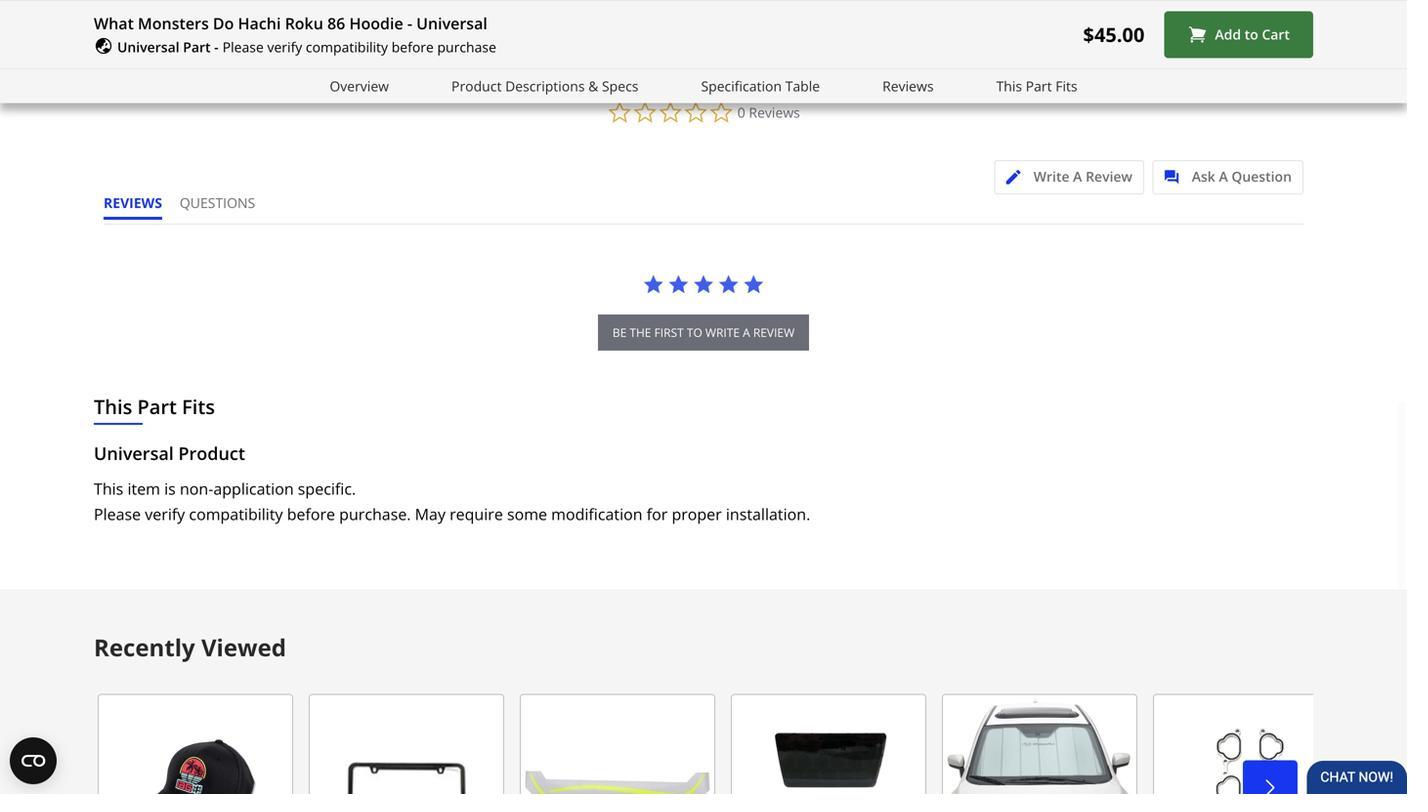 Task type: vqa. For each thing, say whether or not it's contained in the screenshot.
the first
yes



Task type: describe. For each thing, give the bounding box(es) containing it.
1 horizontal spatial before
[[392, 38, 434, 56]]

be
[[612, 324, 627, 340]]

universal for universal part - please verify compatibility before purchase
[[117, 38, 179, 56]]

specification
[[701, 76, 782, 95]]

product descriptions & specs link
[[451, 75, 639, 97]]

sfb15wrx-f1-dshc sticker fab f1 special edition dark smoke honeycomb rear fog lamp overlay - 2015-2020 wrx & sti / 2013-2017 crosstrek, image
[[731, 694, 926, 794]]

do
[[213, 13, 234, 34]]

please inside this item is non-application specific. please verify compatibility before purchase. may require some modification for proper installation.
[[94, 504, 141, 525]]

hachi
[[238, 13, 281, 34]]

be the first to write a review
[[612, 324, 795, 340]]

before inside this item is non-application specific. please verify compatibility before purchase. may require some modification for proper installation.
[[287, 504, 335, 525]]

picture of subaru sti license plate frame in black - universal image
[[309, 694, 504, 794]]

1 vertical spatial -
[[214, 38, 219, 56]]

require
[[450, 504, 503, 525]]

powered by
[[1200, 47, 1279, 65]]

purchase.
[[339, 504, 411, 525]]

application
[[213, 478, 294, 499]]

0 vertical spatial reviews
[[882, 76, 934, 95]]

ask
[[1192, 167, 1215, 186]]

purchase
[[437, 38, 496, 56]]

viewed
[[201, 632, 286, 663]]

0 vertical spatial to
[[1245, 25, 1258, 44]]

1 star image from the left
[[693, 273, 714, 295]]

a for ask
[[1219, 167, 1228, 186]]

powered
[[1200, 47, 1257, 65]]

powered by link
[[1200, 47, 1313, 71]]

0 vertical spatial -
[[407, 13, 412, 34]]

0 vertical spatial this
[[996, 76, 1022, 95]]

0 vertical spatial compatibility
[[306, 38, 388, 56]]

this inside this item is non-application specific. please verify compatibility before purchase. may require some modification for proper installation.
[[94, 478, 123, 499]]

write no frame image
[[1006, 170, 1031, 185]]

what monsters do hachi roku 86 hoodie - universal
[[94, 13, 487, 34]]

0 horizontal spatial part
[[137, 393, 177, 420]]

this item is non-application specific. please verify compatibility before purchase. may require some modification for proper installation.
[[94, 478, 810, 525]]

universal product
[[94, 442, 245, 465]]

0 horizontal spatial product
[[178, 442, 245, 465]]

overview
[[330, 76, 389, 95]]

write
[[705, 324, 740, 340]]

specs
[[602, 76, 639, 95]]

questions
[[180, 193, 255, 212]]

0 vertical spatial product
[[451, 76, 502, 95]]

2 horizontal spatial part
[[1026, 76, 1052, 95]]

0 vertical spatial universal
[[416, 13, 487, 34]]

some
[[507, 504, 547, 525]]

write
[[1034, 167, 1070, 186]]

add
[[1215, 25, 1241, 44]]

a
[[743, 324, 750, 340]]

review
[[753, 324, 795, 340]]

$45.00
[[1083, 21, 1145, 48]]

tab list containing reviews
[[104, 193, 273, 224]]

1 horizontal spatial verify
[[267, 38, 302, 56]]

the
[[630, 324, 651, 340]]

add to cart button
[[1164, 11, 1313, 58]]

by
[[1260, 47, 1276, 65]]

0 reviews
[[738, 103, 800, 122]]

add to cart
[[1215, 25, 1290, 44]]

0 vertical spatial please
[[222, 38, 264, 56]]

may
[[415, 504, 446, 525]]

dialog image
[[1164, 170, 1189, 185]]

alualm-19mm-mani aluminati 19mm billet na/jdm manifold spacers, image
[[1153, 694, 1348, 794]]

reviews
[[104, 193, 162, 212]]



Task type: locate. For each thing, give the bounding box(es) containing it.
a for write
[[1073, 167, 1082, 186]]

this part fits link
[[996, 75, 1077, 97]]

specification table link
[[701, 75, 820, 97]]

verify
[[267, 38, 302, 56], [145, 504, 185, 525]]

part up write
[[1026, 76, 1052, 95]]

specific.
[[298, 478, 356, 499]]

1 vertical spatial before
[[287, 504, 335, 525]]

0 horizontal spatial -
[[214, 38, 219, 56]]

1 horizontal spatial -
[[407, 13, 412, 34]]

installation.
[[726, 504, 810, 525]]

- down do
[[214, 38, 219, 56]]

star image up first
[[668, 273, 689, 295]]

1 vertical spatial this
[[94, 393, 132, 420]]

write a review button
[[994, 160, 1144, 194]]

1 vertical spatial this part fits
[[94, 393, 215, 420]]

recently viewed
[[94, 632, 286, 663]]

modification
[[551, 504, 643, 525]]

open widget image
[[10, 738, 57, 785]]

part down monsters
[[183, 38, 211, 56]]

2 vertical spatial this
[[94, 478, 123, 499]]

1 horizontal spatial a
[[1219, 167, 1228, 186]]

1 horizontal spatial to
[[1245, 25, 1258, 44]]

this left the item
[[94, 478, 123, 499]]

be the first to write a review button
[[598, 314, 809, 351]]

1 horizontal spatial product
[[451, 76, 502, 95]]

1 vertical spatial reviews
[[749, 103, 800, 122]]

a right ask
[[1219, 167, 1228, 186]]

this up write no frame icon
[[996, 76, 1022, 95]]

for
[[647, 504, 668, 525]]

1 vertical spatial fits
[[182, 393, 215, 420]]

0 horizontal spatial verify
[[145, 504, 185, 525]]

1 horizontal spatial fits
[[1056, 76, 1077, 95]]

item
[[127, 478, 160, 499]]

star image up be the first to write a review
[[693, 273, 714, 295]]

1 vertical spatial compatibility
[[189, 504, 283, 525]]

subsoa3992122 subaru oem subaru front windshield sunshade - 2015-2020 subaru wrx & sti / 2013+ subaru crosstrek, image
[[942, 694, 1137, 794]]

to right first
[[687, 324, 702, 340]]

compatibility inside this item is non-application specific. please verify compatibility before purchase. may require some modification for proper installation.
[[189, 504, 283, 525]]

1 horizontal spatial star image
[[743, 273, 764, 295]]

product
[[451, 76, 502, 95], [178, 442, 245, 465]]

a inside write a review dropdown button
[[1073, 167, 1082, 186]]

before
[[392, 38, 434, 56], [287, 504, 335, 525]]

-
[[407, 13, 412, 34], [214, 38, 219, 56]]

3 star image from the left
[[718, 273, 739, 295]]

overview link
[[330, 75, 389, 97]]

universal down monsters
[[117, 38, 179, 56]]

2 star image from the left
[[668, 273, 689, 295]]

2 vertical spatial universal
[[94, 442, 174, 465]]

1 horizontal spatial this part fits
[[996, 76, 1077, 95]]

1 horizontal spatial compatibility
[[306, 38, 388, 56]]

0 horizontal spatial star image
[[693, 273, 714, 295]]

ask a question
[[1192, 167, 1292, 186]]

compatibility down 86
[[306, 38, 388, 56]]

1 vertical spatial universal
[[117, 38, 179, 56]]

1 star image from the left
[[643, 273, 664, 295]]

part up universal product
[[137, 393, 177, 420]]

monsters
[[138, 13, 209, 34]]

product up the "non-"
[[178, 442, 245, 465]]

1 a from the left
[[1073, 167, 1082, 186]]

2 vertical spatial part
[[137, 393, 177, 420]]

compatibility
[[306, 38, 388, 56], [189, 504, 283, 525]]

1 vertical spatial to
[[687, 324, 702, 340]]

2 a from the left
[[1219, 167, 1228, 186]]

verify down what monsters do hachi roku 86 hoodie - universal
[[267, 38, 302, 56]]

&
[[588, 76, 598, 95]]

2 star image from the left
[[743, 273, 764, 295]]

please down the item
[[94, 504, 141, 525]]

compatibility down application
[[189, 504, 283, 525]]

ask a question button
[[1153, 160, 1303, 194]]

a
[[1073, 167, 1082, 186], [1219, 167, 1228, 186]]

universal up the purchase
[[416, 13, 487, 34]]

0 horizontal spatial star image
[[643, 273, 664, 295]]

fits up write a review dropdown button on the top right of the page
[[1056, 76, 1077, 95]]

star image
[[643, 273, 664, 295], [668, 273, 689, 295], [718, 273, 739, 295]]

review
[[1086, 167, 1132, 186]]

0 horizontal spatial this part fits
[[94, 393, 215, 420]]

hoodie
[[349, 13, 403, 34]]

descriptions
[[505, 76, 585, 95]]

0 vertical spatial verify
[[267, 38, 302, 56]]

fits
[[1056, 76, 1077, 95], [182, 393, 215, 420]]

before down hoodie
[[392, 38, 434, 56]]

2 horizontal spatial star image
[[718, 273, 739, 295]]

question
[[1232, 167, 1292, 186]]

part
[[183, 38, 211, 56], [1026, 76, 1052, 95], [137, 393, 177, 420]]

non-
[[180, 478, 213, 499]]

1 horizontal spatial reviews
[[882, 76, 934, 95]]

this part fits
[[996, 76, 1077, 95], [94, 393, 215, 420]]

1 horizontal spatial please
[[222, 38, 264, 56]]

cart
[[1262, 25, 1290, 44]]

what
[[94, 13, 134, 34]]

is
[[164, 478, 176, 499]]

0 vertical spatial this part fits
[[996, 76, 1077, 95]]

product down the purchase
[[451, 76, 502, 95]]

this up universal product
[[94, 393, 132, 420]]

1 vertical spatial verify
[[145, 504, 185, 525]]

star image up the
[[643, 273, 664, 295]]

1 vertical spatial part
[[1026, 76, 1052, 95]]

verify inside this item is non-application specific. please verify compatibility before purchase. may require some modification for proper installation.
[[145, 504, 185, 525]]

before down specific.
[[287, 504, 335, 525]]

1 horizontal spatial part
[[183, 38, 211, 56]]

this
[[996, 76, 1022, 95], [94, 393, 132, 420], [94, 478, 123, 499]]

this part fits up universal product
[[94, 393, 215, 420]]

1 vertical spatial please
[[94, 504, 141, 525]]

universal for universal product
[[94, 442, 174, 465]]

iag miami logo hat - iagiag-app-2064sm, image
[[98, 694, 293, 794]]

universal up the item
[[94, 442, 174, 465]]

tab list
[[104, 193, 273, 224]]

star image up write
[[718, 273, 739, 295]]

0 horizontal spatial to
[[687, 324, 702, 340]]

fits up universal product
[[182, 393, 215, 420]]

1 vertical spatial product
[[178, 442, 245, 465]]

specification table
[[701, 76, 820, 95]]

please
[[222, 38, 264, 56], [94, 504, 141, 525]]

first
[[654, 324, 684, 340]]

0 horizontal spatial a
[[1073, 167, 1082, 186]]

please down 'hachi'
[[222, 38, 264, 56]]

0 vertical spatial part
[[183, 38, 211, 56]]

0 horizontal spatial before
[[287, 504, 335, 525]]

0 horizontal spatial reviews
[[749, 103, 800, 122]]

reviews link
[[882, 75, 934, 97]]

proper
[[672, 504, 722, 525]]

- right hoodie
[[407, 13, 412, 34]]

roku
[[285, 13, 323, 34]]

0 vertical spatial before
[[392, 38, 434, 56]]

a right write
[[1073, 167, 1082, 186]]

reviews
[[882, 76, 934, 95], [749, 103, 800, 122]]

86
[[327, 13, 345, 34]]

0 horizontal spatial compatibility
[[189, 504, 283, 525]]

a inside ask a question dropdown button
[[1219, 167, 1228, 186]]

sfb15wrxmirpin-hy side view mirror pinstripes - 15+ wrx / sti / 13-17 crosstrek-highlighter yellow, image
[[520, 694, 715, 794]]

universal
[[416, 13, 487, 34], [117, 38, 179, 56], [94, 442, 174, 465]]

write a review
[[1034, 167, 1132, 186]]

universal part - please verify compatibility before purchase
[[117, 38, 496, 56]]

to right add
[[1245, 25, 1258, 44]]

0 horizontal spatial please
[[94, 504, 141, 525]]

0 vertical spatial fits
[[1056, 76, 1077, 95]]

verify down is
[[145, 504, 185, 525]]

recently
[[94, 632, 195, 663]]

star image
[[693, 273, 714, 295], [743, 273, 764, 295]]

table
[[785, 76, 820, 95]]

to
[[1245, 25, 1258, 44], [687, 324, 702, 340]]

this part fits up write
[[996, 76, 1077, 95]]

product descriptions & specs
[[451, 76, 639, 95]]

star image up a
[[743, 273, 764, 295]]

0 horizontal spatial fits
[[182, 393, 215, 420]]

1 horizontal spatial star image
[[668, 273, 689, 295]]

0
[[738, 103, 745, 122]]



